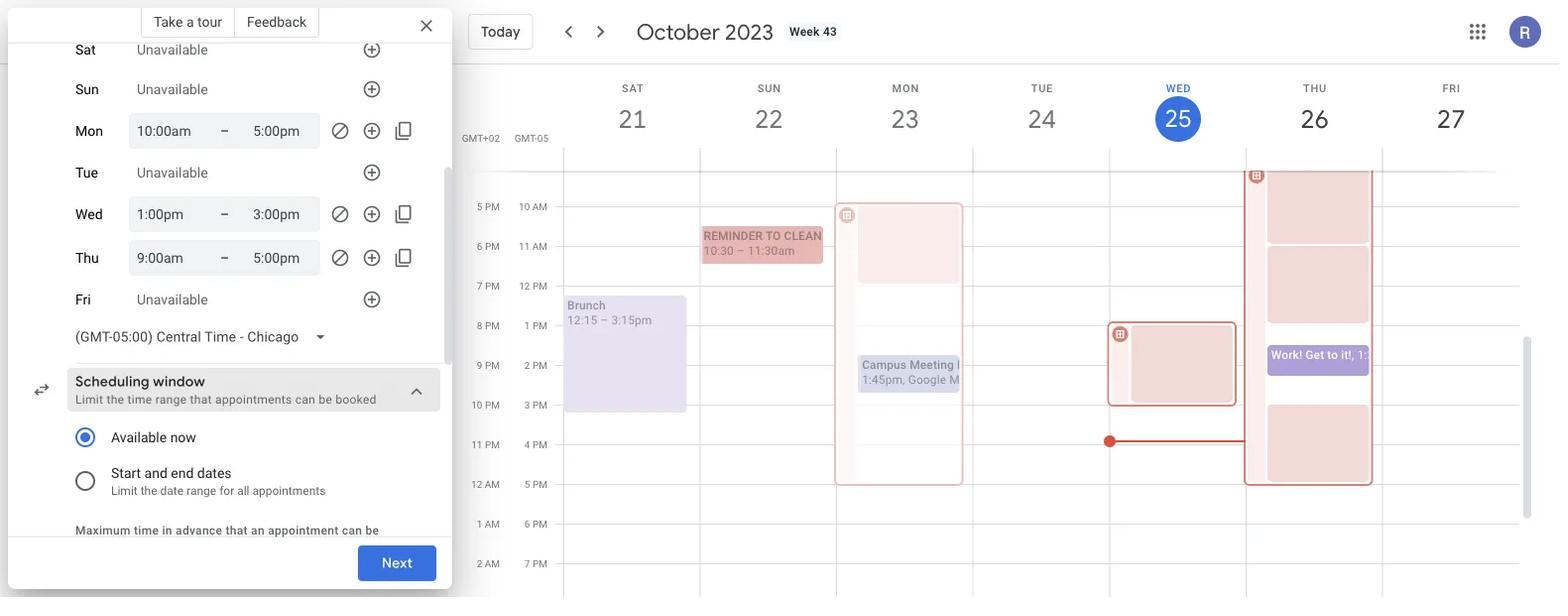 Task type: describe. For each thing, give the bounding box(es) containing it.
11 am
[[519, 241, 548, 252]]

booked inside scheduling window limit the time range that appointments can be booked
[[336, 393, 377, 407]]

– for thu
[[220, 249, 229, 266]]

thu 26
[[1299, 82, 1328, 135]]

– inside reminder to clean 10:30 – 11:30am
[[737, 244, 745, 258]]

24
[[1027, 103, 1055, 135]]

10 am
[[519, 201, 548, 213]]

clean
[[784, 229, 822, 243]]

meeting
[[910, 358, 954, 372]]

unavailable for sat
[[137, 41, 208, 58]]

05
[[537, 132, 549, 144]]

3 pm
[[525, 399, 548, 411]]

10 for 10 pm
[[471, 399, 483, 411]]

appointments inside scheduling window limit the time range that appointments can be booked
[[215, 393, 292, 407]]

feedback button
[[235, 6, 319, 38]]

mon for mon
[[75, 123, 103, 139]]

work!
[[1271, 348, 1303, 362]]

11 pm
[[471, 439, 500, 451]]

take
[[154, 13, 183, 30]]

End time on Mondays text field
[[253, 119, 313, 143]]

1:45pm
[[862, 373, 903, 387]]

october
[[637, 18, 720, 46]]

sat 21
[[617, 82, 646, 135]]

take a tour
[[154, 13, 222, 30]]

26 column header
[[1246, 64, 1383, 171]]

booked inside the maximum time in advance that an appointment can be booked
[[75, 540, 117, 553]]

am for 9 am
[[532, 161, 548, 173]]

tue for tue
[[75, 164, 98, 181]]

pm up 1 pm
[[533, 280, 548, 292]]

maximum time in advance that an appointment can be booked
[[75, 524, 379, 553]]

10 for 10 am
[[519, 201, 530, 213]]

8
[[477, 320, 483, 332]]

start and end dates limit the date range for all appointments
[[111, 465, 326, 498]]

End time on Thursdays text field
[[253, 246, 313, 270]]

reminder to clean 10:30 – 11:30am
[[704, 229, 822, 258]]

tuesday, october 24 element
[[1019, 96, 1065, 142]]

to
[[1327, 348, 1338, 362]]

thursday, october 26 element
[[1292, 96, 1338, 142]]

8 pm
[[477, 320, 500, 332]]

2 pm
[[525, 360, 548, 371]]

Start time on Wednesdays text field
[[137, 202, 196, 226]]

Start time on Mondays text field
[[137, 119, 196, 143]]

, for it!
[[1352, 348, 1355, 362]]

can inside scheduling window limit the time range that appointments can be booked
[[295, 393, 316, 407]]

Start time on Thursdays text field
[[137, 246, 196, 270]]

sun for sun 22
[[758, 82, 781, 94]]

9 am
[[524, 161, 548, 173]]

unavailable for tue
[[137, 164, 208, 181]]

thu for thu
[[75, 250, 99, 266]]

27
[[1436, 103, 1464, 135]]

1:30pm
[[1358, 348, 1398, 362]]

start
[[111, 465, 141, 481]]

gmt-
[[515, 132, 537, 144]]

pm left the 11 am
[[485, 241, 500, 252]]

tour
[[197, 13, 222, 30]]

scheduling window limit the time range that appointments can be booked
[[75, 373, 377, 407]]

october 2023
[[637, 18, 774, 46]]

meet
[[949, 373, 977, 387]]

grid containing 21
[[460, 64, 1535, 597]]

pm right 8
[[485, 320, 500, 332]]

wed 25
[[1164, 82, 1191, 134]]

an
[[251, 524, 265, 538]]

1 for 1 am
[[477, 518, 482, 530]]

3
[[525, 399, 530, 411]]

– for wed
[[220, 206, 229, 222]]

today
[[481, 23, 520, 41]]

dates
[[197, 465, 232, 481]]

0 vertical spatial 6
[[477, 241, 483, 252]]

0 horizontal spatial 5
[[477, 201, 483, 213]]

0 vertical spatial 4
[[477, 161, 483, 173]]

that inside the maximum time in advance that an appointment can be booked
[[226, 524, 248, 538]]

pm left 3
[[485, 399, 500, 411]]

pm right 1 am
[[533, 518, 548, 530]]

be inside scheduling window limit the time range that appointments can be booked
[[319, 393, 332, 407]]

available
[[111, 429, 167, 445]]

0 vertical spatial 6 pm
[[477, 241, 500, 252]]

am for 11 am
[[532, 241, 548, 252]]

1 vertical spatial 6 pm
[[525, 518, 548, 530]]

now
[[170, 429, 196, 445]]

a
[[186, 13, 194, 30]]

reminder
[[704, 229, 763, 243]]

1 am
[[477, 518, 500, 530]]

in
[[162, 524, 172, 538]]

2 am
[[477, 558, 500, 570]]

gmt+02
[[462, 132, 500, 144]]

end
[[171, 465, 194, 481]]

– inside brunch 12:15 – 3:15pm
[[601, 313, 608, 327]]

scheduling
[[75, 373, 150, 391]]

pm down 3 pm
[[533, 439, 548, 451]]

27 column header
[[1382, 64, 1520, 171]]

am for 1 am
[[485, 518, 500, 530]]

fri 27
[[1436, 82, 1464, 135]]

the inside start and end dates limit the date range for all appointments
[[141, 484, 157, 498]]

all
[[237, 484, 249, 498]]

1 vertical spatial 4
[[525, 439, 530, 451]]

appointments inside start and end dates limit the date range for all appointments
[[252, 484, 326, 498]]

pm right 3
[[533, 399, 548, 411]]

wed for wed
[[75, 206, 103, 222]]

12 for 12 pm
[[519, 280, 530, 292]]

10 pm
[[471, 399, 500, 411]]

12:15
[[567, 313, 597, 327]]

fri for fri 27
[[1443, 82, 1461, 94]]

2023
[[725, 18, 774, 46]]

9 pm
[[477, 360, 500, 371]]

12 pm
[[519, 280, 548, 292]]

tue 24
[[1027, 82, 1055, 135]]

brunch
[[567, 299, 606, 312]]

End time on Wednesdays text field
[[253, 202, 313, 226]]

pm up 8 pm
[[485, 280, 500, 292]]

to
[[766, 229, 781, 243]]

it!
[[1341, 348, 1352, 362]]

25 column header
[[1109, 64, 1247, 171]]

range inside start and end dates limit the date range for all appointments
[[187, 484, 216, 498]]

10:30
[[704, 244, 734, 258]]



Task type: locate. For each thing, give the bounding box(es) containing it.
am down '9 am'
[[532, 201, 548, 213]]

advance
[[176, 524, 222, 538]]

1 pm
[[525, 320, 548, 332]]

4 unavailable from the top
[[137, 291, 208, 308]]

1 horizontal spatial thu
[[1303, 82, 1327, 94]]

0 vertical spatial 5
[[477, 201, 483, 213]]

1 vertical spatial that
[[226, 524, 248, 538]]

1 vertical spatial wed
[[75, 206, 103, 222]]

fri up scheduling
[[75, 291, 91, 308]]

1 vertical spatial mon
[[75, 123, 103, 139]]

0 vertical spatial ,
[[1352, 348, 1355, 362]]

wed for wed 25
[[1166, 82, 1191, 94]]

sat for sat 21
[[622, 82, 644, 94]]

am down 1 am
[[485, 558, 500, 570]]

time down scheduling
[[127, 393, 152, 407]]

1 horizontal spatial 4
[[525, 439, 530, 451]]

fri inside fri 27
[[1443, 82, 1461, 94]]

sat for sat
[[75, 41, 96, 58]]

friday, october 27 element
[[1429, 96, 1474, 142]]

limit down scheduling
[[75, 393, 103, 407]]

12 am
[[471, 479, 500, 490]]

11 up '12 am'
[[471, 439, 483, 451]]

and
[[144, 465, 167, 481]]

1 vertical spatial appointments
[[252, 484, 326, 498]]

1 horizontal spatial ,
[[1352, 348, 1355, 362]]

thu up thursday, october 26 element
[[1303, 82, 1327, 94]]

grid
[[460, 64, 1535, 597]]

sun inside sun 22
[[758, 82, 781, 94]]

1 vertical spatial 4 pm
[[525, 439, 548, 451]]

0 horizontal spatial 6
[[477, 241, 483, 252]]

1 horizontal spatial 2
[[525, 360, 530, 371]]

fri up friday, october 27 element
[[1443, 82, 1461, 94]]

4 pm down 3 pm
[[525, 439, 548, 451]]

0 horizontal spatial 6 pm
[[477, 241, 500, 252]]

6
[[477, 241, 483, 252], [525, 518, 530, 530]]

unavailable down take
[[137, 41, 208, 58]]

date
[[160, 484, 184, 498]]

1 horizontal spatial booked
[[336, 393, 377, 407]]

– for mon
[[220, 122, 229, 139]]

rescheduled
[[957, 358, 1039, 372]]

1 vertical spatial thu
[[75, 250, 99, 266]]

unavailable down start time on thursdays text field on the top
[[137, 291, 208, 308]]

9 for 9 pm
[[477, 360, 483, 371]]

am up 12 pm
[[532, 241, 548, 252]]

appointments up dates at the bottom of the page
[[215, 393, 292, 407]]

1 vertical spatial ,
[[903, 373, 905, 387]]

am down 05
[[532, 161, 548, 173]]

mon inside mon 23
[[892, 82, 920, 94]]

1 for 1 pm
[[525, 320, 530, 332]]

pm up 3 pm
[[533, 360, 548, 371]]

wed inside wed 25
[[1166, 82, 1191, 94]]

11 for 11 am
[[519, 241, 530, 252]]

1 horizontal spatial 10
[[519, 201, 530, 213]]

1 vertical spatial limit
[[111, 484, 138, 498]]

range down window
[[155, 393, 187, 407]]

1 horizontal spatial 5
[[525, 479, 530, 490]]

0 vertical spatial range
[[155, 393, 187, 407]]

1 horizontal spatial 6 pm
[[525, 518, 548, 530]]

range
[[155, 393, 187, 407], [187, 484, 216, 498]]

brunch 12:15 – 3:15pm
[[567, 299, 652, 327]]

0 vertical spatial the
[[107, 393, 124, 407]]

7 pm
[[477, 280, 500, 292], [525, 558, 548, 570]]

12 for 12 am
[[471, 479, 482, 490]]

time inside scheduling window limit the time range that appointments can be booked
[[127, 393, 152, 407]]

the
[[107, 393, 124, 407], [141, 484, 157, 498]]

1 vertical spatial sat
[[622, 82, 644, 94]]

9 down gmt-
[[524, 161, 530, 173]]

10 up the 11 am
[[519, 201, 530, 213]]

am up the 2 am
[[485, 518, 500, 530]]

6 pm left the 11 am
[[477, 241, 500, 252]]

6 pm
[[477, 241, 500, 252], [525, 518, 548, 530]]

option group
[[67, 416, 409, 503]]

12 down 11 pm
[[471, 479, 482, 490]]

1 horizontal spatial 11
[[519, 241, 530, 252]]

1 vertical spatial 2
[[477, 558, 482, 570]]

23
[[890, 103, 918, 135]]

22 column header
[[700, 64, 837, 171]]

0 horizontal spatial ,
[[903, 373, 905, 387]]

11 down 10 am
[[519, 241, 530, 252]]

1 horizontal spatial can
[[342, 524, 362, 538]]

thu for thu 26
[[1303, 82, 1327, 94]]

1 right 8 pm
[[525, 320, 530, 332]]

0 horizontal spatial the
[[107, 393, 124, 407]]

next button
[[358, 540, 436, 587]]

take a tour button
[[141, 6, 235, 38]]

0 horizontal spatial can
[[295, 393, 316, 407]]

week
[[790, 25, 820, 39]]

2 right 9 pm
[[525, 360, 530, 371]]

campus meeting rescheduled 1:45pm , google meet
[[862, 358, 1039, 387]]

unavailable down start time on mondays text field on the top left
[[137, 164, 208, 181]]

0 vertical spatial thu
[[1303, 82, 1327, 94]]

– left the end time on mondays text field
[[220, 122, 229, 139]]

sat
[[75, 41, 96, 58], [622, 82, 644, 94]]

1 horizontal spatial limit
[[111, 484, 138, 498]]

1 horizontal spatial mon
[[892, 82, 920, 94]]

unavailable up start time on mondays text field on the top left
[[137, 81, 208, 97]]

the down and
[[141, 484, 157, 498]]

– right 12:15
[[601, 313, 608, 327]]

pm left 10 am
[[485, 201, 500, 213]]

0 vertical spatial 5 pm
[[477, 201, 500, 213]]

pm
[[485, 161, 500, 173], [485, 201, 500, 213], [485, 241, 500, 252], [485, 280, 500, 292], [533, 280, 548, 292], [485, 320, 500, 332], [533, 320, 548, 332], [485, 360, 500, 371], [533, 360, 548, 371], [485, 399, 500, 411], [533, 399, 548, 411], [485, 439, 500, 451], [533, 439, 548, 451], [533, 479, 548, 490], [533, 518, 548, 530], [533, 558, 548, 570]]

unavailable for sun
[[137, 81, 208, 97]]

be inside the maximum time in advance that an appointment can be booked
[[365, 524, 379, 538]]

fri
[[1443, 82, 1461, 94], [75, 291, 91, 308]]

pm right the 2 am
[[533, 558, 548, 570]]

10 up 11 pm
[[471, 399, 483, 411]]

0 horizontal spatial be
[[319, 393, 332, 407]]

1 vertical spatial range
[[187, 484, 216, 498]]

1 horizontal spatial 5 pm
[[525, 479, 548, 490]]

0 vertical spatial 9
[[524, 161, 530, 173]]

1 vertical spatial be
[[365, 524, 379, 538]]

mon up monday, october 23 element
[[892, 82, 920, 94]]

time
[[127, 393, 152, 407], [134, 524, 159, 538]]

5 pm left 10 am
[[477, 201, 500, 213]]

0 horizontal spatial mon
[[75, 123, 103, 139]]

25
[[1164, 103, 1191, 134]]

5 right '12 am'
[[525, 479, 530, 490]]

limit inside start and end dates limit the date range for all appointments
[[111, 484, 138, 498]]

monday, october 23 element
[[883, 96, 928, 142]]

21
[[617, 103, 646, 135]]

tue
[[1031, 82, 1054, 94], [75, 164, 98, 181]]

0 vertical spatial 1
[[525, 320, 530, 332]]

1 vertical spatial tue
[[75, 164, 98, 181]]

0 horizontal spatial 7
[[477, 280, 483, 292]]

1 vertical spatial can
[[342, 524, 362, 538]]

pm right '12 am'
[[533, 479, 548, 490]]

0 vertical spatial 4 pm
[[477, 161, 500, 173]]

6 right 1 am
[[525, 518, 530, 530]]

thu inside thu 26
[[1303, 82, 1327, 94]]

tue inside tue 24
[[1031, 82, 1054, 94]]

10
[[519, 201, 530, 213], [471, 399, 483, 411]]

that inside scheduling window limit the time range that appointments can be booked
[[190, 393, 212, 407]]

appointments
[[215, 393, 292, 407], [252, 484, 326, 498]]

limit
[[75, 393, 103, 407], [111, 484, 138, 498]]

1 horizontal spatial 1
[[525, 320, 530, 332]]

range inside scheduling window limit the time range that appointments can be booked
[[155, 393, 187, 407]]

– right start time on wednesdays text box
[[220, 206, 229, 222]]

wed
[[1166, 82, 1191, 94], [75, 206, 103, 222]]

,
[[1352, 348, 1355, 362], [903, 373, 905, 387]]

, right to
[[1352, 348, 1355, 362]]

limit down start at bottom left
[[111, 484, 138, 498]]

sun for sun
[[75, 81, 99, 97]]

1 vertical spatial 9
[[477, 360, 483, 371]]

0 horizontal spatial 4
[[477, 161, 483, 173]]

0 horizontal spatial sun
[[75, 81, 99, 97]]

0 vertical spatial 7 pm
[[477, 280, 500, 292]]

1 vertical spatial 11
[[471, 439, 483, 451]]

– right start time on thursdays text field on the top
[[220, 249, 229, 266]]

1 horizontal spatial the
[[141, 484, 157, 498]]

the inside scheduling window limit the time range that appointments can be booked
[[107, 393, 124, 407]]

1 vertical spatial 5
[[525, 479, 530, 490]]

range down dates at the bottom of the page
[[187, 484, 216, 498]]

1 vertical spatial 6
[[525, 518, 530, 530]]

appointment
[[268, 524, 339, 538]]

0 horizontal spatial tue
[[75, 164, 98, 181]]

pm up 2 pm at bottom
[[533, 320, 548, 332]]

1 vertical spatial 5 pm
[[525, 479, 548, 490]]

am up 1 am
[[485, 479, 500, 490]]

0 horizontal spatial 2
[[477, 558, 482, 570]]

3:15pm
[[611, 313, 652, 327]]

2
[[525, 360, 530, 371], [477, 558, 482, 570]]

9 for 9 am
[[524, 161, 530, 173]]

1 horizontal spatial be
[[365, 524, 379, 538]]

unavailable
[[137, 41, 208, 58], [137, 81, 208, 97], [137, 164, 208, 181], [137, 291, 208, 308]]

0 horizontal spatial 1
[[477, 518, 482, 530]]

7 pm right the 2 am
[[525, 558, 548, 570]]

0 horizontal spatial 12
[[471, 479, 482, 490]]

0 vertical spatial 12
[[519, 280, 530, 292]]

0 vertical spatial 7
[[477, 280, 483, 292]]

0 vertical spatial 10
[[519, 201, 530, 213]]

unavailable for fri
[[137, 291, 208, 308]]

saturday, october 21 element
[[610, 96, 655, 142]]

that left an
[[226, 524, 248, 538]]

for
[[219, 484, 234, 498]]

pm down the 10 pm
[[485, 439, 500, 451]]

– down "reminder"
[[737, 244, 745, 258]]

available now
[[111, 429, 196, 445]]

11 for 11 pm
[[471, 439, 483, 451]]

, left the google
[[903, 373, 905, 387]]

0 horizontal spatial 5 pm
[[477, 201, 500, 213]]

3 unavailable from the top
[[137, 164, 208, 181]]

mon
[[892, 82, 920, 94], [75, 123, 103, 139]]

1 horizontal spatial sat
[[622, 82, 644, 94]]

limit inside scheduling window limit the time range that appointments can be booked
[[75, 393, 103, 407]]

0 horizontal spatial 10
[[471, 399, 483, 411]]

7 up 8
[[477, 280, 483, 292]]

tue for tue 24
[[1031, 82, 1054, 94]]

that
[[190, 393, 212, 407], [226, 524, 248, 538]]

1 vertical spatial 12
[[471, 479, 482, 490]]

1 down '12 am'
[[477, 518, 482, 530]]

1 horizontal spatial 6
[[525, 518, 530, 530]]

1 unavailable from the top
[[137, 41, 208, 58]]

0 vertical spatial booked
[[336, 393, 377, 407]]

1 horizontal spatial wed
[[1166, 82, 1191, 94]]

22
[[754, 103, 782, 135]]

am for 2 am
[[485, 558, 500, 570]]

6 pm right 1 am
[[525, 518, 548, 530]]

today button
[[468, 8, 533, 56]]

4 down gmt+02
[[477, 161, 483, 173]]

2 down 1 am
[[477, 558, 482, 570]]

get
[[1306, 348, 1324, 362]]

option group containing available now
[[67, 416, 409, 503]]

work! get to it! , 1:30pm
[[1271, 348, 1398, 362]]

mon for mon 23
[[892, 82, 920, 94]]

1 horizontal spatial fri
[[1443, 82, 1461, 94]]

gmt-05
[[515, 132, 549, 144]]

mon left start time on mondays text field on the top left
[[75, 123, 103, 139]]

sunday, october 22 element
[[746, 96, 792, 142]]

thu left start time on thursdays text field on the top
[[75, 250, 99, 266]]

campus
[[862, 358, 907, 372]]

6 left the 11 am
[[477, 241, 483, 252]]

1 vertical spatial time
[[134, 524, 159, 538]]

0 vertical spatial appointments
[[215, 393, 292, 407]]

am for 10 am
[[532, 201, 548, 213]]

4 down 3
[[525, 439, 530, 451]]

that down window
[[190, 393, 212, 407]]

24 column header
[[973, 64, 1110, 171]]

0 horizontal spatial limit
[[75, 393, 103, 407]]

fri for fri
[[75, 291, 91, 308]]

google
[[908, 373, 946, 387]]

, for 1:45pm
[[903, 373, 905, 387]]

mon 23
[[890, 82, 920, 135]]

sat inside sat 21
[[622, 82, 644, 94]]

1 horizontal spatial tue
[[1031, 82, 1054, 94]]

time inside the maximum time in advance that an appointment can be booked
[[134, 524, 159, 538]]

5 pm
[[477, 201, 500, 213], [525, 479, 548, 490]]

the down scheduling
[[107, 393, 124, 407]]

0 vertical spatial 11
[[519, 241, 530, 252]]

1 horizontal spatial 7
[[525, 558, 530, 570]]

7 right the 2 am
[[525, 558, 530, 570]]

time left in on the left bottom of the page
[[134, 524, 159, 538]]

wed up 25
[[1166, 82, 1191, 94]]

0 vertical spatial fri
[[1443, 82, 1461, 94]]

am
[[532, 161, 548, 173], [532, 201, 548, 213], [532, 241, 548, 252], [485, 479, 500, 490], [485, 518, 500, 530], [485, 558, 500, 570]]

0 horizontal spatial booked
[[75, 540, 117, 553]]

appointments up appointment
[[252, 484, 326, 498]]

pm down gmt+02
[[485, 161, 500, 173]]

sun 22
[[754, 82, 782, 135]]

1 vertical spatial the
[[141, 484, 157, 498]]

5 pm right '12 am'
[[525, 479, 548, 490]]

maximum
[[75, 524, 131, 538]]

, inside campus meeting rescheduled 1:45pm , google meet
[[903, 373, 905, 387]]

0 horizontal spatial fri
[[75, 291, 91, 308]]

2 unavailable from the top
[[137, 81, 208, 97]]

0 vertical spatial that
[[190, 393, 212, 407]]

next
[[382, 554, 413, 572]]

26
[[1299, 103, 1328, 135]]

1
[[525, 320, 530, 332], [477, 518, 482, 530]]

0 horizontal spatial 7 pm
[[477, 280, 500, 292]]

2 for 2 am
[[477, 558, 482, 570]]

1 horizontal spatial sun
[[758, 82, 781, 94]]

1 vertical spatial fri
[[75, 291, 91, 308]]

pm down 8 pm
[[485, 360, 500, 371]]

1 horizontal spatial 9
[[524, 161, 530, 173]]

feedback
[[247, 13, 307, 30]]

am for 12 am
[[485, 479, 500, 490]]

week 43
[[790, 25, 837, 39]]

–
[[220, 122, 229, 139], [220, 206, 229, 222], [737, 244, 745, 258], [220, 249, 229, 266], [601, 313, 608, 327]]

11
[[519, 241, 530, 252], [471, 439, 483, 451]]

0 horizontal spatial 11
[[471, 439, 483, 451]]

7 pm up 8 pm
[[477, 280, 500, 292]]

wednesday, october 25, today element
[[1156, 96, 1201, 142]]

23 column header
[[836, 64, 974, 171]]

1 horizontal spatial 12
[[519, 280, 530, 292]]

4 pm down gmt+02
[[477, 161, 500, 173]]

wed left start time on wednesdays text box
[[75, 206, 103, 222]]

21 column header
[[563, 64, 701, 171]]

0 horizontal spatial that
[[190, 393, 212, 407]]

5 left 10 am
[[477, 201, 483, 213]]

1 horizontal spatial 4 pm
[[525, 439, 548, 451]]

12 down the 11 am
[[519, 280, 530, 292]]

1 vertical spatial booked
[[75, 540, 117, 553]]

None field
[[67, 319, 343, 355]]

window
[[153, 373, 205, 391]]

0 vertical spatial 2
[[525, 360, 530, 371]]

1 vertical spatial 7 pm
[[525, 558, 548, 570]]

0 horizontal spatial sat
[[75, 41, 96, 58]]

9 down 8
[[477, 360, 483, 371]]

can inside the maximum time in advance that an appointment can be booked
[[342, 524, 362, 538]]

0 vertical spatial limit
[[75, 393, 103, 407]]

0 vertical spatial mon
[[892, 82, 920, 94]]

43
[[823, 25, 837, 39]]

11:30am
[[748, 244, 795, 258]]

0 horizontal spatial thu
[[75, 250, 99, 266]]

2 for 2 pm
[[525, 360, 530, 371]]



Task type: vqa. For each thing, say whether or not it's contained in the screenshot.
11 AM 11
yes



